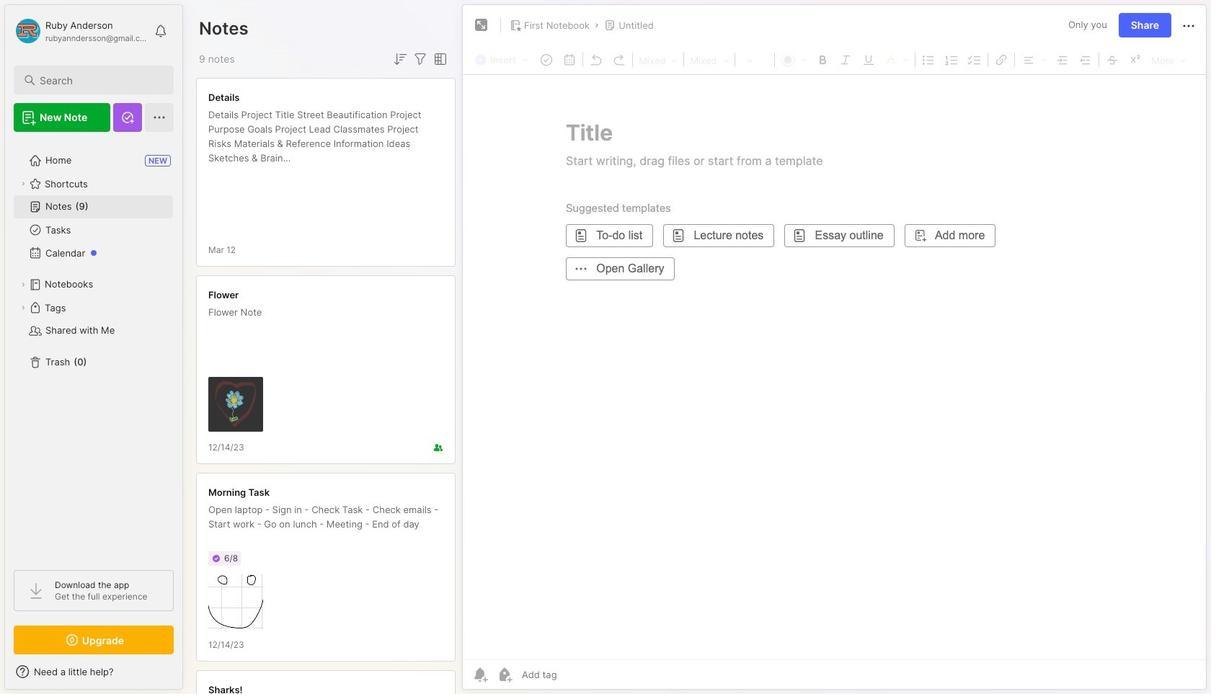 Task type: locate. For each thing, give the bounding box(es) containing it.
WHAT'S NEW field
[[5, 661, 182, 684]]

heading level image
[[635, 50, 682, 69]]

thumbnail image
[[208, 377, 263, 432], [208, 575, 263, 630]]

Heading level field
[[635, 50, 682, 69]]

2 thumbnail image from the top
[[208, 575, 263, 630]]

none search field inside main element
[[40, 71, 161, 89]]

0 vertical spatial thumbnail image
[[208, 377, 263, 432]]

main element
[[0, 0, 188, 695]]

tree
[[5, 141, 182, 558]]

Search text field
[[40, 74, 161, 87]]

1 vertical spatial thumbnail image
[[208, 575, 263, 630]]

Alignment field
[[1017, 50, 1052, 69]]

Add tag field
[[521, 669, 630, 682]]

add a reminder image
[[472, 666, 489, 684]]

More actions field
[[1181, 16, 1198, 34]]

expand notebooks image
[[19, 281, 27, 289]]

Add filters field
[[412, 50, 429, 68]]

Note Editor text field
[[463, 74, 1207, 660]]

add filters image
[[412, 50, 429, 68]]

expand tags image
[[19, 304, 27, 312]]

View options field
[[429, 50, 449, 68]]

None search field
[[40, 71, 161, 89]]

more actions image
[[1181, 17, 1198, 34]]

note window element
[[462, 4, 1207, 694]]

Font color field
[[777, 50, 811, 69]]

insert image
[[472, 50, 535, 69]]

font size image
[[737, 50, 773, 69]]



Task type: describe. For each thing, give the bounding box(es) containing it.
Insert field
[[472, 50, 535, 69]]

More field
[[1148, 50, 1191, 69]]

Font family field
[[686, 50, 734, 69]]

1 thumbnail image from the top
[[208, 377, 263, 432]]

Sort options field
[[392, 50, 409, 68]]

font color image
[[777, 50, 811, 69]]

Account field
[[14, 17, 147, 45]]

font family image
[[686, 50, 734, 69]]

tree inside main element
[[5, 141, 182, 558]]

highlight image
[[881, 50, 914, 69]]

expand note image
[[473, 17, 490, 34]]

add tag image
[[496, 666, 514, 684]]

alignment image
[[1017, 50, 1052, 69]]

Highlight field
[[881, 50, 914, 69]]

more image
[[1148, 50, 1191, 69]]

Font size field
[[737, 50, 773, 69]]

click to collapse image
[[182, 668, 193, 685]]



Task type: vqa. For each thing, say whether or not it's contained in the screenshot.
Help and Learning task checklist field
no



